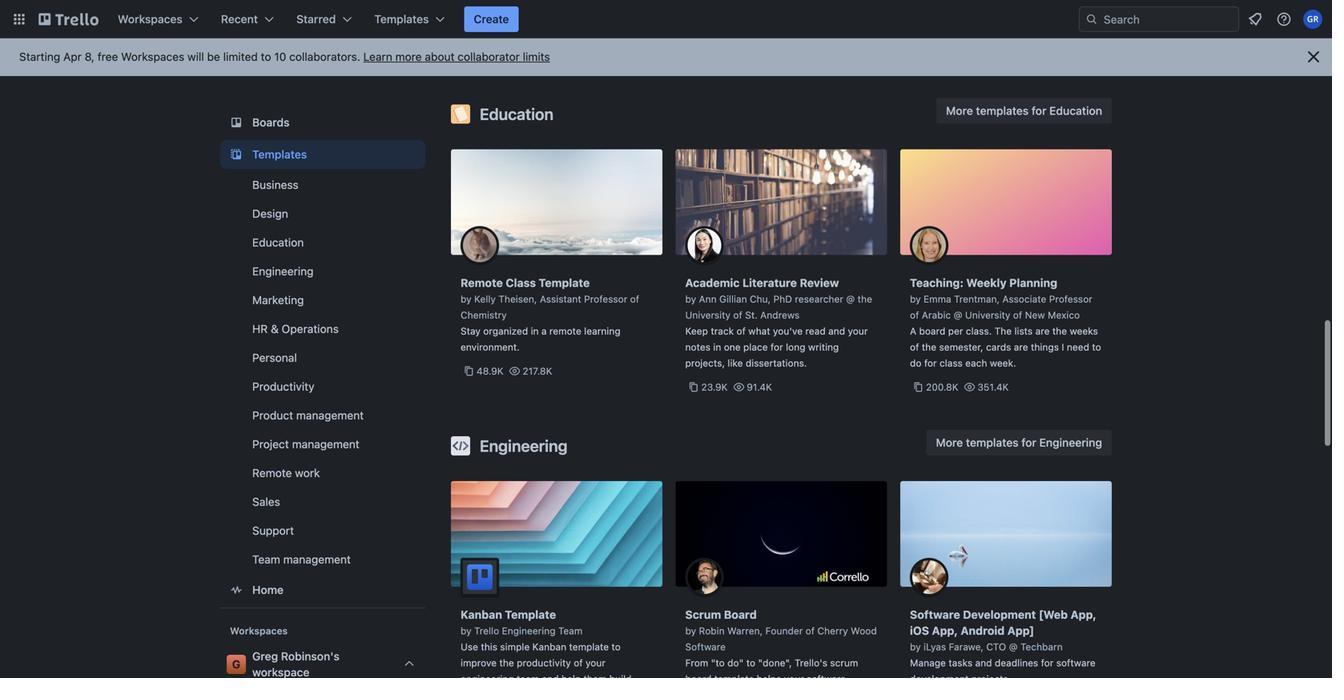Task type: vqa. For each thing, say whether or not it's contained in the screenshot.


Task type: locate. For each thing, give the bounding box(es) containing it.
weekly
[[967, 277, 1007, 290]]

by down ios
[[911, 642, 921, 653]]

0 horizontal spatial remote
[[252, 467, 292, 480]]

your inside scrum board by robin warren, founder of cherry wood software from "to do" to "done", trello's scrum board template helps your softwar
[[784, 674, 804, 679]]

1 vertical spatial templates
[[967, 436, 1019, 450]]

university for academic
[[686, 310, 731, 321]]

recent
[[221, 12, 258, 26]]

1 horizontal spatial in
[[714, 342, 722, 353]]

education
[[1050, 104, 1103, 117], [480, 105, 554, 123], [252, 236, 304, 249]]

manage
[[911, 658, 947, 669]]

1 horizontal spatial template
[[715, 674, 755, 679]]

scrum
[[686, 609, 722, 622]]

team up productivity
[[559, 626, 583, 637]]

st.
[[746, 310, 758, 321]]

design
[[252, 207, 288, 220]]

2 vertical spatial and
[[542, 674, 559, 679]]

0 notifications image
[[1246, 10, 1266, 29]]

personal link
[[220, 345, 426, 371]]

0 vertical spatial workspaces
[[118, 12, 183, 26]]

remote inside the remote class template by kelly theisen, assistant professor of chemistry stay organized in a remote learning environment.
[[461, 277, 503, 290]]

template inside scrum board by robin warren, founder of cherry wood software from "to do" to "done", trello's scrum board template helps your softwar
[[715, 674, 755, 679]]

of up a
[[911, 310, 920, 321]]

0 horizontal spatial education
[[252, 236, 304, 249]]

@
[[847, 294, 855, 305], [954, 310, 963, 321], [1010, 642, 1018, 653]]

1 vertical spatial your
[[586, 658, 606, 669]]

management for product management
[[296, 409, 364, 422]]

1 vertical spatial in
[[714, 342, 722, 353]]

template up them
[[569, 642, 609, 653]]

0 vertical spatial board
[[920, 326, 946, 337]]

templates for engineering
[[967, 436, 1019, 450]]

0 horizontal spatial and
[[542, 674, 559, 679]]

university up class.
[[966, 310, 1011, 321]]

the right the researcher
[[858, 294, 873, 305]]

by inside software development [web app, ios app, android app] by ilyas farawe, cto @ techbarn manage tasks and deadlines for software development projects.
[[911, 642, 921, 653]]

workspaces
[[118, 12, 183, 26], [121, 50, 185, 63], [230, 626, 288, 637]]

1 horizontal spatial remote
[[461, 277, 503, 290]]

1 horizontal spatial are
[[1036, 326, 1050, 337]]

0 vertical spatial templates
[[977, 104, 1029, 117]]

teaching:
[[911, 277, 964, 290]]

team inside the kanban template by trello engineering team use this simple kanban template to improve the productivity of your engineering team and help them bui
[[559, 626, 583, 637]]

of up help
[[574, 658, 583, 669]]

planning
[[1010, 277, 1058, 290]]

48.9k
[[477, 366, 504, 377]]

1 vertical spatial management
[[292, 438, 360, 451]]

1 vertical spatial app,
[[933, 625, 959, 638]]

workspaces inside popup button
[[118, 12, 183, 26]]

create
[[474, 12, 509, 26]]

for inside more templates for education button
[[1032, 104, 1047, 117]]

more
[[396, 50, 422, 63]]

of left "cherry"
[[806, 626, 815, 637]]

software inside software development [web app, ios app, android app] by ilyas farawe, cto @ techbarn manage tasks and deadlines for software development projects.
[[911, 609, 961, 622]]

of left 'ann'
[[631, 294, 640, 305]]

ann
[[699, 294, 717, 305]]

and down productivity
[[542, 674, 559, 679]]

remote for remote class template by kelly theisen, assistant professor of chemistry stay organized in a remote learning environment.
[[461, 277, 503, 290]]

like
[[728, 358, 743, 369]]

1 vertical spatial template
[[505, 609, 556, 622]]

remote
[[461, 277, 503, 290], [252, 467, 292, 480]]

0 horizontal spatial @
[[847, 294, 855, 305]]

your up them
[[586, 658, 606, 669]]

remote work link
[[220, 461, 426, 487]]

university down 'ann'
[[686, 310, 731, 321]]

to
[[261, 50, 271, 63], [1093, 342, 1102, 353], [612, 642, 621, 653], [747, 658, 756, 669]]

1 university from the left
[[686, 310, 731, 321]]

template up assistant
[[539, 277, 590, 290]]

2 vertical spatial your
[[784, 674, 804, 679]]

8,
[[85, 50, 95, 63]]

and inside software development [web app, ios app, android app] by ilyas farawe, cto @ techbarn manage tasks and deadlines for software development projects.
[[976, 658, 993, 669]]

0 vertical spatial more
[[947, 104, 974, 117]]

improve
[[461, 658, 497, 669]]

researcher
[[795, 294, 844, 305]]

kanban up productivity
[[533, 642, 567, 653]]

robin
[[699, 626, 725, 637]]

by left 'emma'
[[911, 294, 921, 305]]

0 vertical spatial remote
[[461, 277, 503, 290]]

by left 'ann'
[[686, 294, 697, 305]]

1 vertical spatial are
[[1015, 342, 1029, 353]]

app, right "[web"
[[1071, 609, 1097, 622]]

templates up more
[[375, 12, 429, 26]]

200.8k
[[927, 382, 959, 393]]

template inside the kanban template by trello engineering team use this simple kanban template to improve the productivity of your engineering team and help them bui
[[569, 642, 609, 653]]

and up "projects." at the bottom right of page
[[976, 658, 993, 669]]

learning
[[584, 326, 621, 337]]

the inside the kanban template by trello engineering team use this simple kanban template to improve the productivity of your engineering team and help them bui
[[500, 658, 514, 669]]

project management
[[252, 438, 360, 451]]

review
[[800, 277, 840, 290]]

1 vertical spatial remote
[[252, 467, 292, 480]]

new
[[1026, 310, 1046, 321]]

1 horizontal spatial software
[[911, 609, 961, 622]]

this
[[481, 642, 498, 653]]

primary element
[[0, 0, 1333, 38]]

remote work
[[252, 467, 320, 480]]

0 horizontal spatial professor
[[584, 294, 628, 305]]

helps
[[757, 674, 782, 679]]

0 horizontal spatial team
[[252, 553, 280, 567]]

by inside academic literature review by ann gillian chu, phd researcher @ the university of st. andrews keep track of what you've read and your notes in one place for long writing projects, like dissertations.
[[686, 294, 697, 305]]

1 horizontal spatial app,
[[1071, 609, 1097, 622]]

by up use
[[461, 626, 472, 637]]

0 vertical spatial @
[[847, 294, 855, 305]]

board down from
[[686, 674, 712, 679]]

workspaces down the workspaces popup button
[[121, 50, 185, 63]]

0 vertical spatial and
[[829, 326, 846, 337]]

@ up deadlines at the bottom right
[[1010, 642, 1018, 653]]

writing
[[809, 342, 839, 353]]

1 vertical spatial template
[[715, 674, 755, 679]]

are
[[1036, 326, 1050, 337], [1015, 342, 1029, 353]]

0 horizontal spatial board
[[686, 674, 712, 679]]

2 university from the left
[[966, 310, 1011, 321]]

search image
[[1086, 13, 1099, 26]]

professor up learning
[[584, 294, 628, 305]]

professor inside teaching: weekly planning by emma trentman, associate professor of arabic @ university of new mexico a board per class. the lists are the weeks of the semester, cards are things i need to do for class each week.
[[1050, 294, 1093, 305]]

templates link
[[220, 140, 426, 169]]

0 vertical spatial software
[[911, 609, 961, 622]]

your right read
[[848, 326, 868, 337]]

templates up business
[[252, 148, 307, 161]]

1 horizontal spatial kanban
[[533, 642, 567, 653]]

professor up mexico
[[1050, 294, 1093, 305]]

be
[[207, 50, 220, 63]]

team
[[517, 674, 540, 679]]

2 vertical spatial management
[[283, 553, 351, 567]]

the
[[858, 294, 873, 305], [1053, 326, 1068, 337], [922, 342, 937, 353], [500, 658, 514, 669]]

productivity link
[[220, 374, 426, 400]]

in left one
[[714, 342, 722, 353]]

by inside teaching: weekly planning by emma trentman, associate professor of arabic @ university of new mexico a board per class. the lists are the weeks of the semester, cards are things i need to do for class each week.
[[911, 294, 921, 305]]

0 horizontal spatial template
[[569, 642, 609, 653]]

do"
[[728, 658, 744, 669]]

0 horizontal spatial are
[[1015, 342, 1029, 353]]

management
[[296, 409, 364, 422], [292, 438, 360, 451], [283, 553, 351, 567]]

2 horizontal spatial education
[[1050, 104, 1103, 117]]

1 vertical spatial board
[[686, 674, 712, 679]]

of
[[631, 294, 640, 305], [734, 310, 743, 321], [911, 310, 920, 321], [1014, 310, 1023, 321], [737, 326, 746, 337], [911, 342, 920, 353], [806, 626, 815, 637], [574, 658, 583, 669]]

workspaces up greg
[[230, 626, 288, 637]]

for inside more templates for engineering button
[[1022, 436, 1037, 450]]

emma trentman, associate professor of arabic @ university of new mexico image
[[911, 226, 949, 265]]

starred button
[[287, 6, 362, 32]]

by left kelly
[[461, 294, 472, 305]]

per
[[949, 326, 964, 337]]

1 horizontal spatial education
[[480, 105, 554, 123]]

workspaces button
[[108, 6, 208, 32]]

design link
[[220, 201, 426, 227]]

1 horizontal spatial team
[[559, 626, 583, 637]]

education inside more templates for education button
[[1050, 104, 1103, 117]]

management down productivity link
[[296, 409, 364, 422]]

2 horizontal spatial @
[[1010, 642, 1018, 653]]

ios
[[911, 625, 930, 638]]

"done",
[[759, 658, 792, 669]]

university inside academic literature review by ann gillian chu, phd researcher @ the university of st. andrews keep track of what you've read and your notes in one place for long writing projects, like dissertations.
[[686, 310, 731, 321]]

1 horizontal spatial professor
[[1050, 294, 1093, 305]]

template up simple
[[505, 609, 556, 622]]

0 vertical spatial template
[[569, 642, 609, 653]]

to inside the kanban template by trello engineering team use this simple kanban template to improve the productivity of your engineering team and help them bui
[[612, 642, 621, 653]]

1 vertical spatial more
[[937, 436, 964, 450]]

2 vertical spatial @
[[1010, 642, 1018, 653]]

app, up ilyas
[[933, 625, 959, 638]]

productivity
[[252, 380, 315, 394]]

and
[[829, 326, 846, 337], [976, 658, 993, 669], [542, 674, 559, 679]]

1 horizontal spatial university
[[966, 310, 1011, 321]]

and inside academic literature review by ann gillian chu, phd researcher @ the university of st. andrews keep track of what you've read and your notes in one place for long writing projects, like dissertations.
[[829, 326, 846, 337]]

0 vertical spatial management
[[296, 409, 364, 422]]

1 vertical spatial kanban
[[533, 642, 567, 653]]

greg robinson's workspace
[[252, 650, 340, 679]]

@ right the researcher
[[847, 294, 855, 305]]

more
[[947, 104, 974, 117], [937, 436, 964, 450]]

0 horizontal spatial software
[[686, 642, 726, 653]]

trello
[[475, 626, 499, 637]]

1 vertical spatial team
[[559, 626, 583, 637]]

track
[[711, 326, 734, 337]]

1 vertical spatial @
[[954, 310, 963, 321]]

software
[[1057, 658, 1096, 669]]

kanban up the trello at the left
[[461, 609, 503, 622]]

software down robin
[[686, 642, 726, 653]]

engineering icon image
[[451, 437, 470, 456]]

1 vertical spatial software
[[686, 642, 726, 653]]

1 horizontal spatial @
[[954, 310, 963, 321]]

management inside "link"
[[292, 438, 360, 451]]

management down support link
[[283, 553, 351, 567]]

business link
[[220, 172, 426, 198]]

cherry
[[818, 626, 849, 637]]

remote up kelly
[[461, 277, 503, 290]]

support link
[[220, 519, 426, 544]]

0 vertical spatial in
[[531, 326, 539, 337]]

1 horizontal spatial board
[[920, 326, 946, 337]]

notes
[[686, 342, 711, 353]]

app,
[[1071, 609, 1097, 622], [933, 625, 959, 638]]

workspaces up the free
[[118, 12, 183, 26]]

1 professor from the left
[[584, 294, 628, 305]]

1 vertical spatial and
[[976, 658, 993, 669]]

trello's
[[795, 658, 828, 669]]

2 professor from the left
[[1050, 294, 1093, 305]]

in left a
[[531, 326, 539, 337]]

@ up per
[[954, 310, 963, 321]]

1 horizontal spatial and
[[829, 326, 846, 337]]

for inside academic literature review by ann gillian chu, phd researcher @ the university of st. andrews keep track of what you've read and your notes in one place for long writing projects, like dissertations.
[[771, 342, 784, 353]]

learn more about collaborator limits link
[[364, 50, 550, 63]]

use
[[461, 642, 479, 653]]

engineering inside the kanban template by trello engineering team use this simple kanban template to improve the productivity of your engineering team and help them bui
[[502, 626, 556, 637]]

team down support
[[252, 553, 280, 567]]

projects.
[[972, 674, 1012, 679]]

0 horizontal spatial in
[[531, 326, 539, 337]]

teaching: weekly planning by emma trentman, associate professor of arabic @ university of new mexico a board per class. the lists are the weeks of the semester, cards are things i need to do for class each week.
[[911, 277, 1102, 369]]

professor for planning
[[1050, 294, 1093, 305]]

2 horizontal spatial your
[[848, 326, 868, 337]]

0 horizontal spatial your
[[586, 658, 606, 669]]

0 vertical spatial templates
[[375, 12, 429, 26]]

the inside academic literature review by ann gillian chu, phd researcher @ the university of st. andrews keep track of what you've read and your notes in one place for long writing projects, like dissertations.
[[858, 294, 873, 305]]

the down simple
[[500, 658, 514, 669]]

board down arabic
[[920, 326, 946, 337]]

a
[[542, 326, 547, 337]]

do
[[911, 358, 922, 369]]

1 vertical spatial templates
[[252, 148, 307, 161]]

0 vertical spatial your
[[848, 326, 868, 337]]

education icon image
[[451, 105, 470, 124]]

cto
[[987, 642, 1007, 653]]

university inside teaching: weekly planning by emma trentman, associate professor of arabic @ university of new mexico a board per class. the lists are the weeks of the semester, cards are things i need to do for class each week.
[[966, 310, 1011, 321]]

scrum board by robin warren, founder of cherry wood software from "to do" to "done", trello's scrum board template helps your softwar
[[686, 609, 877, 679]]

0 vertical spatial template
[[539, 277, 590, 290]]

2 horizontal spatial and
[[976, 658, 993, 669]]

and up the writing
[[829, 326, 846, 337]]

development
[[911, 674, 969, 679]]

are up the things at bottom right
[[1036, 326, 1050, 337]]

by down scrum
[[686, 626, 697, 637]]

your down trello's
[[784, 674, 804, 679]]

robin warren, founder of cherry wood software image
[[686, 559, 724, 597]]

by inside scrum board by robin warren, founder of cherry wood software from "to do" to "done", trello's scrum board template helps your softwar
[[686, 626, 697, 637]]

recent button
[[211, 6, 284, 32]]

your inside the kanban template by trello engineering team use this simple kanban template to improve the productivity of your engineering team and help them bui
[[586, 658, 606, 669]]

team management
[[252, 553, 351, 567]]

template board image
[[227, 145, 246, 164]]

chemistry
[[461, 310, 507, 321]]

2 vertical spatial workspaces
[[230, 626, 288, 637]]

of inside the remote class template by kelly theisen, assistant professor of chemistry stay organized in a remote learning environment.
[[631, 294, 640, 305]]

scrum
[[831, 658, 859, 669]]

software up ios
[[911, 609, 961, 622]]

template down "do""
[[715, 674, 755, 679]]

1 horizontal spatial templates
[[375, 12, 429, 26]]

create button
[[464, 6, 519, 32]]

professor inside the remote class template by kelly theisen, assistant professor of chemistry stay organized in a remote learning environment.
[[584, 294, 628, 305]]

template
[[569, 642, 609, 653], [715, 674, 755, 679]]

0 horizontal spatial kanban
[[461, 609, 503, 622]]

remote down project
[[252, 467, 292, 480]]

1 horizontal spatial your
[[784, 674, 804, 679]]

management down product management link
[[292, 438, 360, 451]]

hr & operations link
[[220, 317, 426, 342]]

templates for education
[[977, 104, 1029, 117]]

are down the 'lists'
[[1015, 342, 1029, 353]]

0 horizontal spatial university
[[686, 310, 731, 321]]

for inside software development [web app, ios app, android app] by ilyas farawe, cto @ techbarn manage tasks and deadlines for software development projects.
[[1042, 658, 1054, 669]]



Task type: describe. For each thing, give the bounding box(es) containing it.
robinson's
[[281, 650, 340, 664]]

assistant
[[540, 294, 582, 305]]

workspace
[[252, 666, 310, 679]]

what
[[749, 326, 771, 337]]

board image
[[227, 113, 246, 132]]

education inside education link
[[252, 236, 304, 249]]

free
[[98, 50, 118, 63]]

hr & operations
[[252, 323, 339, 336]]

week.
[[991, 358, 1017, 369]]

development
[[964, 609, 1037, 622]]

more templates for education button
[[937, 98, 1113, 124]]

collaborators.
[[289, 50, 361, 63]]

for inside teaching: weekly planning by emma trentman, associate professor of arabic @ university of new mexico a board per class. the lists are the weeks of the semester, cards are things i need to do for class each week.
[[925, 358, 937, 369]]

gillian
[[720, 294, 747, 305]]

management for project management
[[292, 438, 360, 451]]

class.
[[966, 326, 992, 337]]

limited
[[223, 50, 258, 63]]

@ inside academic literature review by ann gillian chu, phd researcher @ the university of st. andrews keep track of what you've read and your notes in one place for long writing projects, like dissertations.
[[847, 294, 855, 305]]

of inside scrum board by robin warren, founder of cherry wood software from "to do" to "done", trello's scrum board template helps your softwar
[[806, 626, 815, 637]]

board inside teaching: weekly planning by emma trentman, associate professor of arabic @ university of new mexico a board per class. the lists are the weeks of the semester, cards are things i need to do for class each week.
[[920, 326, 946, 337]]

project
[[252, 438, 289, 451]]

and inside the kanban template by trello engineering team use this simple kanban template to improve the productivity of your engineering team and help them bui
[[542, 674, 559, 679]]

software inside scrum board by robin warren, founder of cherry wood software from "to do" to "done", trello's scrum board template helps your softwar
[[686, 642, 726, 653]]

phd
[[774, 294, 793, 305]]

starred
[[297, 12, 336, 26]]

techbarn
[[1021, 642, 1063, 653]]

@ inside software development [web app, ios app, android app] by ilyas farawe, cto @ techbarn manage tasks and deadlines for software development projects.
[[1010, 642, 1018, 653]]

organized
[[484, 326, 528, 337]]

0 vertical spatial are
[[1036, 326, 1050, 337]]

of up the 'lists'
[[1014, 310, 1023, 321]]

the left semester,
[[922, 342, 937, 353]]

trentman,
[[955, 294, 1000, 305]]

back to home image
[[38, 6, 99, 32]]

to inside scrum board by robin warren, founder of cherry wood software from "to do" to "done", trello's scrum board template helps your softwar
[[747, 658, 756, 669]]

kelly
[[475, 294, 496, 305]]

of inside the kanban template by trello engineering team use this simple kanban template to improve the productivity of your engineering team and help them bui
[[574, 658, 583, 669]]

template inside the remote class template by kelly theisen, assistant professor of chemistry stay organized in a remote learning environment.
[[539, 277, 590, 290]]

of left what
[[737, 326, 746, 337]]

23.9k
[[702, 382, 728, 393]]

boards
[[252, 116, 290, 129]]

ilyas farawe, cto @ techbarn image
[[911, 559, 949, 597]]

greg
[[252, 650, 278, 664]]

home
[[252, 584, 284, 597]]

wood
[[851, 626, 877, 637]]

template inside the kanban template by trello engineering team use this simple kanban template to improve the productivity of your engineering team and help them bui
[[505, 609, 556, 622]]

cards
[[987, 342, 1012, 353]]

project management link
[[220, 432, 426, 458]]

business
[[252, 178, 299, 192]]

lists
[[1015, 326, 1033, 337]]

more for education
[[947, 104, 974, 117]]

product
[[252, 409, 293, 422]]

team management link
[[220, 547, 426, 573]]

trello engineering team image
[[461, 559, 499, 597]]

associate
[[1003, 294, 1047, 305]]

professor for template
[[584, 294, 628, 305]]

productivity
[[517, 658, 571, 669]]

emma
[[924, 294, 952, 305]]

remote for remote work
[[252, 467, 292, 480]]

home image
[[227, 581, 246, 600]]

kelly theisen, assistant professor of chemistry image
[[461, 226, 499, 265]]

keep
[[686, 326, 709, 337]]

by inside the remote class template by kelly theisen, assistant professor of chemistry stay organized in a remote learning environment.
[[461, 294, 472, 305]]

environment.
[[461, 342, 520, 353]]

your inside academic literature review by ann gillian chu, phd researcher @ the university of st. andrews keep track of what you've read and your notes in one place for long writing projects, like dissertations.
[[848, 326, 868, 337]]

0 vertical spatial team
[[252, 553, 280, 567]]

of left st.
[[734, 310, 743, 321]]

10
[[274, 50, 286, 63]]

engineering
[[461, 674, 514, 679]]

0 vertical spatial kanban
[[461, 609, 503, 622]]

engineering inside 'link'
[[252, 265, 314, 278]]

andrews
[[761, 310, 800, 321]]

remote
[[550, 326, 582, 337]]

support
[[252, 525, 294, 538]]

more for engineering
[[937, 436, 964, 450]]

91.4k
[[747, 382, 773, 393]]

dissertations.
[[746, 358, 807, 369]]

ann gillian chu, phd researcher @ the university of st. andrews image
[[686, 226, 724, 265]]

board inside scrum board by robin warren, founder of cherry wood software from "to do" to "done", trello's scrum board template helps your softwar
[[686, 674, 712, 679]]

ilyas
[[924, 642, 947, 653]]

farawe,
[[949, 642, 984, 653]]

you've
[[773, 326, 803, 337]]

weeks
[[1070, 326, 1099, 337]]

boards link
[[220, 108, 426, 137]]

more templates for engineering button
[[927, 430, 1113, 456]]

0 horizontal spatial app,
[[933, 625, 959, 638]]

class
[[940, 358, 963, 369]]

engineering link
[[220, 259, 426, 285]]

academic
[[686, 277, 740, 290]]

0 vertical spatial app,
[[1071, 609, 1097, 622]]

tasks
[[949, 658, 973, 669]]

in inside the remote class template by kelly theisen, assistant professor of chemistry stay organized in a remote learning environment.
[[531, 326, 539, 337]]

one
[[724, 342, 741, 353]]

0 horizontal spatial templates
[[252, 148, 307, 161]]

kanban template by trello engineering team use this simple kanban template to improve the productivity of your engineering team and help them bui
[[461, 609, 632, 679]]

from
[[686, 658, 709, 669]]

greg robinson (gregrobinson96) image
[[1304, 10, 1323, 29]]

management for team management
[[283, 553, 351, 567]]

theisen,
[[499, 294, 537, 305]]

Search field
[[1099, 7, 1239, 31]]

marketing link
[[220, 288, 426, 313]]

apr
[[63, 50, 82, 63]]

of up do
[[911, 342, 920, 353]]

education link
[[220, 230, 426, 256]]

templates button
[[365, 6, 455, 32]]

about
[[425, 50, 455, 63]]

work
[[295, 467, 320, 480]]

g
[[232, 658, 241, 672]]

open information menu image
[[1277, 11, 1293, 27]]

semester,
[[940, 342, 984, 353]]

software development [web app, ios app, android app] by ilyas farawe, cto @ techbarn manage tasks and deadlines for software development projects.
[[911, 609, 1097, 679]]

more templates for education
[[947, 104, 1103, 117]]

university for teaching:
[[966, 310, 1011, 321]]

engineering inside button
[[1040, 436, 1103, 450]]

starting apr 8, free workspaces will be limited to 10 collaborators. learn more about collaborator limits
[[19, 50, 550, 63]]

templates inside dropdown button
[[375, 12, 429, 26]]

the up i
[[1053, 326, 1068, 337]]

&
[[271, 323, 279, 336]]

warren,
[[728, 626, 763, 637]]

arabic
[[922, 310, 952, 321]]

mexico
[[1048, 310, 1081, 321]]

by inside the kanban template by trello engineering team use this simple kanban template to improve the productivity of your engineering team and help them bui
[[461, 626, 472, 637]]

class
[[506, 277, 536, 290]]

each
[[966, 358, 988, 369]]

@ inside teaching: weekly planning by emma trentman, associate professor of arabic @ university of new mexico a board per class. the lists are the weeks of the semester, cards are things i need to do for class each week.
[[954, 310, 963, 321]]

in inside academic literature review by ann gillian chu, phd researcher @ the university of st. andrews keep track of what you've read and your notes in one place for long writing projects, like dissertations.
[[714, 342, 722, 353]]

to inside teaching: weekly planning by emma trentman, associate professor of arabic @ university of new mexico a board per class. the lists are the weeks of the semester, cards are things i need to do for class each week.
[[1093, 342, 1102, 353]]

product management link
[[220, 403, 426, 429]]

1 vertical spatial workspaces
[[121, 50, 185, 63]]

read
[[806, 326, 826, 337]]



